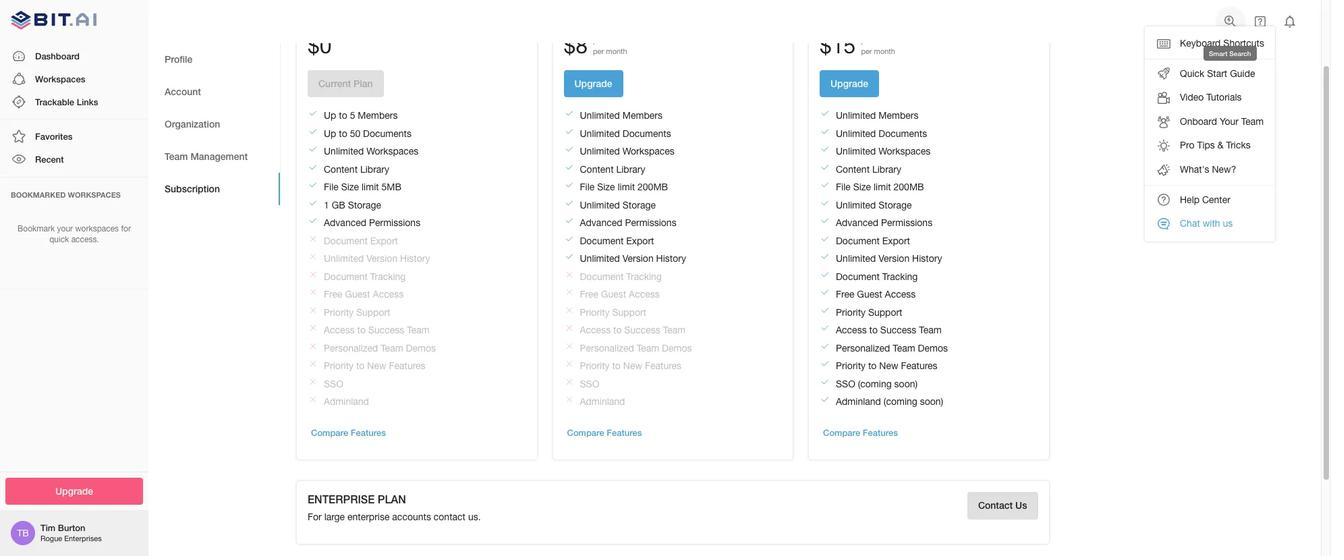 Task type: vqa. For each thing, say whether or not it's contained in the screenshot.
the topmost the T
no



Task type: locate. For each thing, give the bounding box(es) containing it.
3 advanced permissions from the left
[[836, 217, 933, 228]]

unlimited storage for $8
[[580, 200, 656, 210]]

1 advanced from the left
[[324, 217, 367, 228]]

organization link
[[149, 108, 280, 140]]

1 horizontal spatial priority to new features
[[580, 360, 682, 371]]

1 horizontal spatial upgrade button
[[564, 70, 623, 97]]

library
[[360, 164, 389, 175], [617, 164, 646, 175], [873, 164, 902, 175]]

3 guest from the left
[[857, 289, 883, 300]]

adminland
[[324, 396, 369, 407], [580, 396, 625, 407], [836, 396, 881, 407]]

tricks
[[1227, 140, 1251, 151]]

storage for $8
[[623, 200, 656, 210]]

2 version from the left
[[623, 253, 654, 264]]

2 free from the left
[[580, 289, 599, 300]]

storage
[[348, 200, 381, 210], [623, 200, 656, 210], [879, 200, 912, 210]]

2 horizontal spatial support
[[869, 307, 903, 318]]

plan
[[378, 493, 406, 506]]

unlimited documents for $15
[[836, 128, 928, 139]]

1 version from the left
[[367, 253, 398, 264]]

0 vertical spatial up
[[324, 110, 336, 121]]

with
[[1203, 218, 1221, 229]]

upgrade button up burton
[[5, 478, 143, 505]]

1 horizontal spatial upgrade
[[575, 77, 613, 89]]

0 horizontal spatial compare
[[311, 428, 348, 438]]

2 library from the left
[[617, 164, 646, 175]]

3 size from the left
[[854, 182, 871, 192]]

(coming
[[858, 378, 892, 389], [884, 396, 918, 407]]

unlimited members
[[580, 110, 663, 121], [836, 110, 919, 121]]

up for up to 5 members
[[324, 110, 336, 121]]

upgrade button for $15
[[820, 70, 880, 97]]

200mb for $8
[[638, 182, 668, 192]]

2 horizontal spatial success
[[881, 325, 917, 336]]

0 horizontal spatial support
[[356, 307, 391, 318]]

bookmark
[[18, 224, 55, 233]]

3 compare features from the left
[[824, 428, 898, 438]]

file for $8
[[580, 182, 595, 192]]

month right $8
[[606, 47, 628, 55]]

priority support for $15
[[836, 307, 903, 318]]

member right $15
[[874, 37, 902, 45]]

2 horizontal spatial personalized
[[836, 343, 891, 353]]

$15
[[820, 33, 856, 58]]

1 horizontal spatial file size limit 200mb
[[836, 182, 925, 192]]

2 horizontal spatial compare features button
[[820, 423, 902, 444]]

unlimited
[[580, 110, 620, 121], [836, 110, 876, 121], [580, 128, 620, 139], [836, 128, 876, 139], [324, 146, 364, 157], [580, 146, 620, 157], [836, 146, 876, 157], [580, 200, 620, 210], [836, 200, 876, 210], [324, 253, 364, 264], [580, 253, 620, 264], [836, 253, 876, 264]]

file size limit 200mb for $8
[[580, 182, 668, 192]]

tracking for $8
[[627, 271, 662, 282]]

1 file size limit 200mb from the left
[[580, 182, 668, 192]]

advanced permissions
[[324, 217, 421, 228], [580, 217, 677, 228], [836, 217, 933, 228]]

dashboard
[[35, 50, 80, 61]]

workspaces
[[75, 224, 119, 233]]

2 members from the left
[[623, 110, 663, 121]]

2 horizontal spatial export
[[883, 235, 911, 246]]

0 horizontal spatial content
[[324, 164, 358, 175]]

unlimited storage for $15
[[836, 200, 912, 210]]

0 horizontal spatial unlimited version history
[[324, 253, 430, 264]]

team management link
[[149, 140, 280, 173]]

2 month from the left
[[874, 47, 896, 55]]

limit
[[362, 182, 379, 192], [618, 182, 635, 192], [874, 182, 891, 192]]

0 horizontal spatial tracking
[[370, 271, 406, 282]]

3 demos from the left
[[918, 343, 948, 353]]

personalized for $15
[[836, 343, 891, 353]]

5
[[350, 110, 355, 121]]

soon) for adminland (coming soon)
[[921, 396, 944, 407]]

content for $8
[[580, 164, 614, 175]]

content for $15
[[836, 164, 870, 175]]

version for $8
[[623, 253, 654, 264]]

1 horizontal spatial compare features button
[[564, 423, 646, 444]]

member
[[606, 37, 634, 45], [874, 37, 902, 45]]

1 horizontal spatial free guest access
[[580, 289, 660, 300]]

per
[[593, 37, 604, 45], [862, 37, 872, 45], [593, 47, 604, 55], [862, 47, 872, 55]]

2 horizontal spatial guest
[[857, 289, 883, 300]]

unlimited members for $15
[[836, 110, 919, 121]]

1 horizontal spatial guest
[[601, 289, 627, 300]]

upgrade button down $15 per member per month on the top of page
[[820, 70, 880, 97]]

3 free guest access from the left
[[836, 289, 916, 300]]

0 horizontal spatial priority to new features
[[324, 360, 426, 371]]

2 horizontal spatial members
[[879, 110, 919, 121]]

video
[[1181, 92, 1204, 103]]

priority to new features for $15
[[836, 360, 938, 371]]

1 documents from the left
[[363, 128, 412, 139]]

2 file size limit 200mb from the left
[[836, 182, 925, 192]]

0 horizontal spatial unlimited members
[[580, 110, 663, 121]]

0 horizontal spatial soon)
[[895, 378, 918, 389]]

month inside $8 per member per month
[[606, 47, 628, 55]]

contact
[[434, 512, 466, 523]]

for
[[308, 512, 322, 523]]

1 horizontal spatial 200mb
[[894, 182, 925, 192]]

2 tracking from the left
[[627, 271, 662, 282]]

2 horizontal spatial personalized team demos
[[836, 343, 948, 353]]

1 compare features button from the left
[[308, 423, 390, 444]]

3 unlimited workspaces from the left
[[836, 146, 931, 157]]

features
[[389, 360, 426, 371], [645, 360, 682, 371], [901, 360, 938, 371], [351, 428, 386, 438], [607, 428, 642, 438], [863, 428, 898, 438]]

2 size from the left
[[597, 182, 615, 192]]

1 horizontal spatial month
[[874, 47, 896, 55]]

1 horizontal spatial member
[[874, 37, 902, 45]]

member inside $8 per member per month
[[606, 37, 634, 45]]

upgrade button down $8 per member per month on the left of the page
[[564, 70, 623, 97]]

keyboard
[[1181, 38, 1221, 49]]

member inside $15 per member per month
[[874, 37, 902, 45]]

&
[[1218, 140, 1224, 151]]

3 compare from the left
[[824, 428, 861, 438]]

2 horizontal spatial unlimited workspaces
[[836, 146, 931, 157]]

2 up from the top
[[324, 128, 336, 139]]

smart search tooltip
[[1204, 36, 1257, 70]]

video tutorials button
[[1145, 86, 1276, 110]]

month inside $15 per member per month
[[874, 47, 896, 55]]

1 horizontal spatial new
[[624, 360, 643, 371]]

2 compare features from the left
[[567, 428, 642, 438]]

2 priority to new features from the left
[[580, 360, 682, 371]]

member right $8
[[606, 37, 634, 45]]

1 horizontal spatial limit
[[618, 182, 635, 192]]

1 limit from the left
[[362, 182, 379, 192]]

document tracking
[[324, 271, 406, 282], [580, 271, 662, 282], [836, 271, 918, 282]]

0 horizontal spatial advanced
[[324, 217, 367, 228]]

2 horizontal spatial free guest access
[[836, 289, 916, 300]]

2 horizontal spatial file
[[836, 182, 851, 192]]

support for $8
[[613, 307, 647, 318]]

export
[[370, 235, 398, 246], [627, 235, 654, 246], [883, 235, 911, 246]]

1 horizontal spatial advanced permissions
[[580, 217, 677, 228]]

3 access to success team from the left
[[836, 325, 942, 336]]

0 horizontal spatial members
[[358, 110, 398, 121]]

0 horizontal spatial free guest access
[[324, 289, 404, 300]]

2 support from the left
[[613, 307, 647, 318]]

3 tracking from the left
[[883, 271, 918, 282]]

2 limit from the left
[[618, 182, 635, 192]]

2 access to success team from the left
[[580, 325, 686, 336]]

3 documents from the left
[[879, 128, 928, 139]]

upgrade up burton
[[55, 485, 93, 496]]

3 unlimited version history from the left
[[836, 253, 943, 264]]

tab list containing profile
[[149, 43, 280, 205]]

upgrade
[[575, 77, 613, 89], [831, 77, 869, 89], [55, 485, 93, 496]]

2 adminland from the left
[[580, 396, 625, 407]]

free guest access for $15
[[836, 289, 916, 300]]

0 horizontal spatial sso
[[324, 378, 343, 389]]

1 horizontal spatial version
[[623, 253, 654, 264]]

1 document export from the left
[[324, 235, 398, 246]]

1 horizontal spatial support
[[613, 307, 647, 318]]

1 horizontal spatial advanced
[[580, 217, 623, 228]]

1 horizontal spatial priority support
[[580, 307, 647, 318]]

access
[[373, 289, 404, 300], [629, 289, 660, 300], [885, 289, 916, 300], [324, 325, 355, 336], [580, 325, 611, 336], [836, 325, 867, 336]]

0 horizontal spatial content library
[[324, 164, 389, 175]]

support
[[356, 307, 391, 318], [613, 307, 647, 318], [869, 307, 903, 318]]

1 horizontal spatial free
[[580, 289, 599, 300]]

priority
[[324, 307, 354, 318], [580, 307, 610, 318], [836, 307, 866, 318], [324, 360, 354, 371], [580, 360, 610, 371], [836, 360, 866, 371]]

new
[[367, 360, 386, 371], [624, 360, 643, 371], [880, 360, 899, 371]]

1 horizontal spatial permissions
[[625, 217, 677, 228]]

2 unlimited workspaces from the left
[[580, 146, 675, 157]]

us
[[1016, 500, 1028, 511]]

1 content from the left
[[324, 164, 358, 175]]

priority support for $8
[[580, 307, 647, 318]]

1 tracking from the left
[[370, 271, 406, 282]]

1 horizontal spatial sso
[[580, 378, 600, 389]]

0 horizontal spatial compare features button
[[308, 423, 390, 444]]

permissions
[[369, 217, 421, 228], [625, 217, 677, 228], [881, 217, 933, 228]]

unlimited workspaces for $8
[[580, 146, 675, 157]]

content
[[324, 164, 358, 175], [580, 164, 614, 175], [836, 164, 870, 175]]

team
[[1242, 116, 1264, 127], [165, 150, 188, 162], [407, 325, 430, 336], [663, 325, 686, 336], [919, 325, 942, 336], [381, 343, 403, 353], [637, 343, 660, 353], [893, 343, 916, 353]]

2 horizontal spatial version
[[879, 253, 910, 264]]

2 unlimited storage from the left
[[836, 200, 912, 210]]

0 horizontal spatial personalized
[[324, 343, 378, 353]]

free
[[324, 289, 343, 300], [580, 289, 599, 300], [836, 289, 855, 300]]

1 horizontal spatial soon)
[[921, 396, 944, 407]]

compare features button
[[308, 423, 390, 444], [564, 423, 646, 444], [820, 423, 902, 444]]

(coming up adminland (coming soon)
[[858, 378, 892, 389]]

2 horizontal spatial content library
[[836, 164, 902, 175]]

2 sso from the left
[[580, 378, 600, 389]]

1 up from the top
[[324, 110, 336, 121]]

1 horizontal spatial unlimited members
[[836, 110, 919, 121]]

management
[[191, 150, 248, 162]]

priority to new features
[[324, 360, 426, 371], [580, 360, 682, 371], [836, 360, 938, 371]]

2 horizontal spatial permissions
[[881, 217, 933, 228]]

demos for $15
[[918, 343, 948, 353]]

2 horizontal spatial content
[[836, 164, 870, 175]]

unlimited documents
[[580, 128, 671, 139], [836, 128, 928, 139]]

compare features button for $8
[[564, 423, 646, 444]]

upgrade down $15 per member per month on the top of page
[[831, 77, 869, 89]]

2 horizontal spatial document export
[[836, 235, 911, 246]]

0 horizontal spatial priority support
[[324, 307, 391, 318]]

help center
[[1181, 194, 1231, 205]]

compare
[[311, 428, 348, 438], [567, 428, 605, 438], [824, 428, 861, 438]]

2 history from the left
[[656, 253, 686, 264]]

limit for $15
[[874, 182, 891, 192]]

size for $8
[[597, 182, 615, 192]]

0 horizontal spatial guest
[[345, 289, 370, 300]]

3 members from the left
[[879, 110, 919, 121]]

2 success from the left
[[625, 325, 661, 336]]

unlimited documents for $8
[[580, 128, 671, 139]]

2 horizontal spatial sso
[[836, 378, 856, 389]]

advanced for $8
[[580, 217, 623, 228]]

3 limit from the left
[[874, 182, 891, 192]]

1 horizontal spatial documents
[[623, 128, 671, 139]]

onboard your team
[[1181, 116, 1264, 127]]

trackable links
[[35, 97, 98, 107]]

3 priority to new features from the left
[[836, 360, 938, 371]]

3 file from the left
[[836, 182, 851, 192]]

2 free guest access from the left
[[580, 289, 660, 300]]

0 horizontal spatial demos
[[406, 343, 436, 353]]

3 advanced from the left
[[836, 217, 879, 228]]

3 success from the left
[[881, 325, 917, 336]]

to
[[339, 110, 347, 121], [339, 128, 347, 139], [357, 325, 366, 336], [614, 325, 622, 336], [870, 325, 878, 336], [356, 360, 365, 371], [613, 360, 621, 371], [869, 360, 877, 371]]

2 horizontal spatial document tracking
[[836, 271, 918, 282]]

0 horizontal spatial free
[[324, 289, 343, 300]]

up left 5
[[324, 110, 336, 121]]

2 horizontal spatial advanced
[[836, 217, 879, 228]]

1 horizontal spatial unlimited documents
[[836, 128, 928, 139]]

tab list
[[149, 43, 280, 205]]

1 horizontal spatial demos
[[662, 343, 692, 353]]

success for $8
[[625, 325, 661, 336]]

upgrade for $15
[[831, 77, 869, 89]]

file size limit 5mb
[[324, 182, 402, 192]]

3 adminland from the left
[[836, 396, 881, 407]]

compare features
[[311, 428, 386, 438], [567, 428, 642, 438], [824, 428, 898, 438]]

file
[[324, 182, 339, 192], [580, 182, 595, 192], [836, 182, 851, 192]]

documents for $15
[[879, 128, 928, 139]]

unlimited members for $8
[[580, 110, 663, 121]]

0 horizontal spatial advanced permissions
[[324, 217, 421, 228]]

2 compare from the left
[[567, 428, 605, 438]]

2 file from the left
[[580, 182, 595, 192]]

2 horizontal spatial access to success team
[[836, 325, 942, 336]]

3 storage from the left
[[879, 200, 912, 210]]

2 horizontal spatial upgrade button
[[820, 70, 880, 97]]

2 compare features button from the left
[[564, 423, 646, 444]]

workspaces inside button
[[35, 73, 85, 84]]

limit for $8
[[618, 182, 635, 192]]

1 month from the left
[[606, 47, 628, 55]]

1 horizontal spatial adminland
[[580, 396, 625, 407]]

advanced
[[324, 217, 367, 228], [580, 217, 623, 228], [836, 217, 879, 228]]

2 priority support from the left
[[580, 307, 647, 318]]

upgrade down $8 per member per month on the left of the page
[[575, 77, 613, 89]]

2 horizontal spatial size
[[854, 182, 871, 192]]

2 unlimited members from the left
[[836, 110, 919, 121]]

1 history from the left
[[400, 253, 430, 264]]

advanced permissions for $8
[[580, 217, 677, 228]]

3 compare features button from the left
[[820, 423, 902, 444]]

0 horizontal spatial permissions
[[369, 217, 421, 228]]

1 horizontal spatial document tracking
[[580, 271, 662, 282]]

1 horizontal spatial history
[[656, 253, 686, 264]]

3 personalized team demos from the left
[[836, 343, 948, 353]]

guest
[[345, 289, 370, 300], [601, 289, 627, 300], [857, 289, 883, 300]]

month right $15
[[874, 47, 896, 55]]

quick
[[49, 235, 69, 245]]

free guest access
[[324, 289, 404, 300], [580, 289, 660, 300], [836, 289, 916, 300]]

permissions for $8
[[625, 217, 677, 228]]

0 horizontal spatial documents
[[363, 128, 412, 139]]

3 free from the left
[[836, 289, 855, 300]]

version for $15
[[879, 253, 910, 264]]

file for $15
[[836, 182, 851, 192]]

pro tips & tricks button
[[1145, 134, 1276, 158]]

document export for $15
[[836, 235, 911, 246]]

compare for $15
[[824, 428, 861, 438]]

sso for 1
[[324, 378, 343, 389]]

guest for $15
[[857, 289, 883, 300]]

1 unlimited workspaces from the left
[[324, 146, 419, 157]]

0 horizontal spatial file size limit 200mb
[[580, 182, 668, 192]]

0 horizontal spatial month
[[606, 47, 628, 55]]

1 horizontal spatial storage
[[623, 200, 656, 210]]

1 file from the left
[[324, 182, 339, 192]]

2 permissions from the left
[[625, 217, 677, 228]]

2 content library from the left
[[580, 164, 646, 175]]

members
[[358, 110, 398, 121], [623, 110, 663, 121], [879, 110, 919, 121]]

0 horizontal spatial storage
[[348, 200, 381, 210]]

access to success team
[[324, 325, 430, 336], [580, 325, 686, 336], [836, 325, 942, 336]]

2 200mb from the left
[[894, 182, 925, 192]]

2 personalized team demos from the left
[[580, 343, 692, 353]]

0 vertical spatial (coming
[[858, 378, 892, 389]]

1 member from the left
[[606, 37, 634, 45]]

up to 5 members
[[324, 110, 398, 121]]

1 horizontal spatial size
[[597, 182, 615, 192]]

version
[[367, 253, 398, 264], [623, 253, 654, 264], [879, 253, 910, 264]]

3 priority support from the left
[[836, 307, 903, 318]]

2 content from the left
[[580, 164, 614, 175]]

0 horizontal spatial success
[[368, 325, 405, 336]]

2 horizontal spatial adminland
[[836, 396, 881, 407]]

advanced for $15
[[836, 217, 879, 228]]

adminland (coming soon)
[[836, 396, 944, 407]]

2 horizontal spatial library
[[873, 164, 902, 175]]

0 horizontal spatial compare features
[[311, 428, 386, 438]]

0 horizontal spatial unlimited documents
[[580, 128, 671, 139]]

free for $8
[[580, 289, 599, 300]]

1 storage from the left
[[348, 200, 381, 210]]

200mb for $15
[[894, 182, 925, 192]]

unlimited storage
[[580, 200, 656, 210], [836, 200, 912, 210]]

library for $8
[[617, 164, 646, 175]]

adminland for storage
[[580, 396, 625, 407]]

smart
[[1210, 49, 1228, 57]]

0 horizontal spatial unlimited storage
[[580, 200, 656, 210]]

size
[[341, 182, 359, 192], [597, 182, 615, 192], [854, 182, 871, 192]]

content library
[[324, 164, 389, 175], [580, 164, 646, 175], [836, 164, 902, 175]]

up
[[324, 110, 336, 121], [324, 128, 336, 139]]

tracking
[[370, 271, 406, 282], [627, 271, 662, 282], [883, 271, 918, 282]]

1 library from the left
[[360, 164, 389, 175]]

2 horizontal spatial documents
[[879, 128, 928, 139]]

team inside button
[[1242, 116, 1264, 127]]

0 horizontal spatial document tracking
[[324, 271, 406, 282]]

tracking for $15
[[883, 271, 918, 282]]

2 horizontal spatial history
[[913, 253, 943, 264]]

3 document tracking from the left
[[836, 271, 918, 282]]

3 personalized from the left
[[836, 343, 891, 353]]

unlimited version history for $8
[[580, 253, 686, 264]]

1 horizontal spatial compare features
[[567, 428, 642, 438]]

2 horizontal spatial upgrade
[[831, 77, 869, 89]]

0 horizontal spatial library
[[360, 164, 389, 175]]

3 document export from the left
[[836, 235, 911, 246]]

0 horizontal spatial unlimited workspaces
[[324, 146, 419, 157]]

1 horizontal spatial document export
[[580, 235, 654, 246]]

2 horizontal spatial demos
[[918, 343, 948, 353]]

3 permissions from the left
[[881, 217, 933, 228]]

0 horizontal spatial document export
[[324, 235, 398, 246]]

1 demos from the left
[[406, 343, 436, 353]]

0 horizontal spatial member
[[606, 37, 634, 45]]

3 library from the left
[[873, 164, 902, 175]]

up left 50
[[324, 128, 336, 139]]

2 document tracking from the left
[[580, 271, 662, 282]]

2 storage from the left
[[623, 200, 656, 210]]

2 unlimited version history from the left
[[580, 253, 686, 264]]

3 support from the left
[[869, 307, 903, 318]]

1 horizontal spatial unlimited workspaces
[[580, 146, 675, 157]]

2 new from the left
[[624, 360, 643, 371]]

1 200mb from the left
[[638, 182, 668, 192]]

profile
[[165, 53, 193, 65]]

quick start guide
[[1181, 68, 1256, 79]]

1 vertical spatial soon)
[[921, 396, 944, 407]]

(coming down sso (coming soon)
[[884, 396, 918, 407]]

1 new from the left
[[367, 360, 386, 371]]

organization
[[165, 118, 220, 129]]

history for $15
[[913, 253, 943, 264]]

soon)
[[895, 378, 918, 389], [921, 396, 944, 407]]

2 document export from the left
[[580, 235, 654, 246]]



Task type: describe. For each thing, give the bounding box(es) containing it.
video tutorials
[[1181, 92, 1242, 103]]

onboard your team button
[[1145, 110, 1276, 134]]

$15 per member per month
[[820, 33, 902, 58]]

members for $8
[[623, 110, 663, 121]]

sso for unlimited
[[580, 378, 600, 389]]

member for $8
[[606, 37, 634, 45]]

month for $8
[[606, 47, 628, 55]]

enterprise plan for large enterprise accounts contact us.
[[308, 493, 481, 523]]

1 gb storage
[[324, 200, 381, 210]]

personalized team demos for $15
[[836, 343, 948, 353]]

tb
[[17, 528, 29, 539]]

for
[[121, 224, 131, 233]]

demos for $8
[[662, 343, 692, 353]]

access to success team for $15
[[836, 325, 942, 336]]

what's new?
[[1181, 164, 1237, 175]]

tim burton rogue enterprises
[[41, 523, 102, 543]]

0 horizontal spatial upgrade
[[55, 485, 93, 496]]

new for $8
[[624, 360, 643, 371]]

rogue
[[41, 535, 62, 543]]

subscription
[[165, 183, 220, 194]]

workspaces button
[[0, 67, 149, 90]]

up for up to 50 documents
[[324, 128, 336, 139]]

guide
[[1231, 68, 1256, 79]]

account link
[[149, 76, 280, 108]]

document export for $8
[[580, 235, 654, 246]]

us.
[[468, 512, 481, 523]]

file size limit 200mb for $15
[[836, 182, 925, 192]]

enterprises
[[64, 535, 102, 543]]

upgrade for $8
[[575, 77, 613, 89]]

recent
[[35, 154, 64, 165]]

unlimited workspaces for $15
[[836, 146, 931, 157]]

what's
[[1181, 164, 1210, 175]]

chat with us
[[1181, 218, 1233, 229]]

month for $15
[[874, 47, 896, 55]]

members for $15
[[879, 110, 919, 121]]

bookmarked workspaces
[[11, 190, 121, 199]]

sso (coming soon)
[[836, 378, 918, 389]]

large
[[324, 512, 345, 523]]

us
[[1223, 218, 1233, 229]]

pro
[[1181, 140, 1195, 151]]

account
[[165, 86, 201, 97]]

your
[[1220, 116, 1239, 127]]

soon) for sso (coming soon)
[[895, 378, 918, 389]]

guest for $8
[[601, 289, 627, 300]]

trackable links button
[[0, 90, 149, 114]]

1 priority support from the left
[[324, 307, 391, 318]]

export for $8
[[627, 235, 654, 246]]

size for $15
[[854, 182, 871, 192]]

1 access to success team from the left
[[324, 325, 430, 336]]

personalized team demos for $8
[[580, 343, 692, 353]]

document tracking for $15
[[836, 271, 918, 282]]

chat with us button
[[1145, 212, 1276, 236]]

free for $15
[[836, 289, 855, 300]]

new for $15
[[880, 360, 899, 371]]

1 document tracking from the left
[[324, 271, 406, 282]]

enterprise
[[308, 493, 375, 506]]

$8
[[564, 33, 588, 58]]

storage for $15
[[879, 200, 912, 210]]

content library for $8
[[580, 164, 646, 175]]

1 personalized from the left
[[324, 343, 378, 353]]

quick
[[1181, 68, 1205, 79]]

1 compare features from the left
[[311, 428, 386, 438]]

tim
[[41, 523, 55, 533]]

your
[[57, 224, 73, 233]]

1 free from the left
[[324, 289, 343, 300]]

favorites button
[[0, 125, 149, 148]]

favorites
[[35, 131, 72, 142]]

1 content library from the left
[[324, 164, 389, 175]]

smart search
[[1210, 49, 1252, 57]]

1
[[324, 200, 329, 210]]

dashboard button
[[0, 44, 149, 67]]

1 compare from the left
[[311, 428, 348, 438]]

compare features for $8
[[567, 428, 642, 438]]

new?
[[1213, 164, 1237, 175]]

workspaces
[[68, 190, 121, 199]]

accounts
[[392, 512, 431, 523]]

permissions for $15
[[881, 217, 933, 228]]

compare for $8
[[567, 428, 605, 438]]

(coming for adminland
[[884, 396, 918, 407]]

enterprise
[[348, 512, 390, 523]]

help
[[1181, 194, 1200, 205]]

up to 50 documents
[[324, 128, 412, 139]]

1 guest from the left
[[345, 289, 370, 300]]

1 personalized team demos from the left
[[324, 343, 436, 353]]

compare features for $15
[[824, 428, 898, 438]]

1 priority to new features from the left
[[324, 360, 426, 371]]

profile link
[[149, 43, 280, 76]]

contact
[[979, 500, 1013, 511]]

1 free guest access from the left
[[324, 289, 404, 300]]

contact us button
[[968, 492, 1038, 520]]

keyboard shortcuts
[[1181, 38, 1265, 49]]

1 advanced permissions from the left
[[324, 217, 421, 228]]

help center button
[[1145, 188, 1276, 212]]

subscription link
[[149, 173, 280, 205]]

gb
[[332, 200, 346, 210]]

chat
[[1181, 218, 1201, 229]]

bookmarked
[[11, 190, 66, 199]]

bookmark your workspaces for quick access.
[[18, 224, 131, 245]]

50
[[350, 128, 361, 139]]

team management
[[165, 150, 248, 162]]

$8 per member per month
[[564, 33, 634, 58]]

tutorials
[[1207, 92, 1242, 103]]

search
[[1230, 49, 1252, 57]]

1 permissions from the left
[[369, 217, 421, 228]]

1 success from the left
[[368, 325, 405, 336]]

content library for $15
[[836, 164, 902, 175]]

1 unlimited version history from the left
[[324, 253, 430, 264]]

start
[[1208, 68, 1228, 79]]

member for $15
[[874, 37, 902, 45]]

center
[[1203, 194, 1231, 205]]

export for $15
[[883, 235, 911, 246]]

upgrade button for $8
[[564, 70, 623, 97]]

free guest access for $8
[[580, 289, 660, 300]]

1 members from the left
[[358, 110, 398, 121]]

priority to new features for $8
[[580, 360, 682, 371]]

access.
[[71, 235, 99, 245]]

adminland for gb
[[324, 396, 369, 407]]

(coming for sso
[[858, 378, 892, 389]]

recent button
[[0, 148, 149, 171]]

support for $15
[[869, 307, 903, 318]]

links
[[77, 97, 98, 107]]

burton
[[58, 523, 85, 533]]

1 support from the left
[[356, 307, 391, 318]]

1 export from the left
[[370, 235, 398, 246]]

personalized for $8
[[580, 343, 634, 353]]

0 horizontal spatial upgrade button
[[5, 478, 143, 505]]

success for $15
[[881, 325, 917, 336]]

tips
[[1198, 140, 1216, 151]]

what's new? button
[[1145, 158, 1276, 182]]

library for $15
[[873, 164, 902, 175]]

history for $8
[[656, 253, 686, 264]]

quick start guide button
[[1145, 62, 1276, 86]]

$0
[[308, 33, 332, 58]]

unlimited version history for $15
[[836, 253, 943, 264]]

advanced permissions for $15
[[836, 217, 933, 228]]

onboard
[[1181, 116, 1218, 127]]

3 sso from the left
[[836, 378, 856, 389]]

pro tips & tricks
[[1181, 140, 1251, 151]]

5mb
[[382, 182, 402, 192]]

shortcuts
[[1224, 38, 1265, 49]]

keyboard shortcuts button
[[1145, 32, 1276, 56]]

contact us
[[979, 500, 1028, 511]]

document tracking for $8
[[580, 271, 662, 282]]

documents for $8
[[623, 128, 671, 139]]

access to success team for $8
[[580, 325, 686, 336]]

compare features button for $15
[[820, 423, 902, 444]]

1 size from the left
[[341, 182, 359, 192]]



